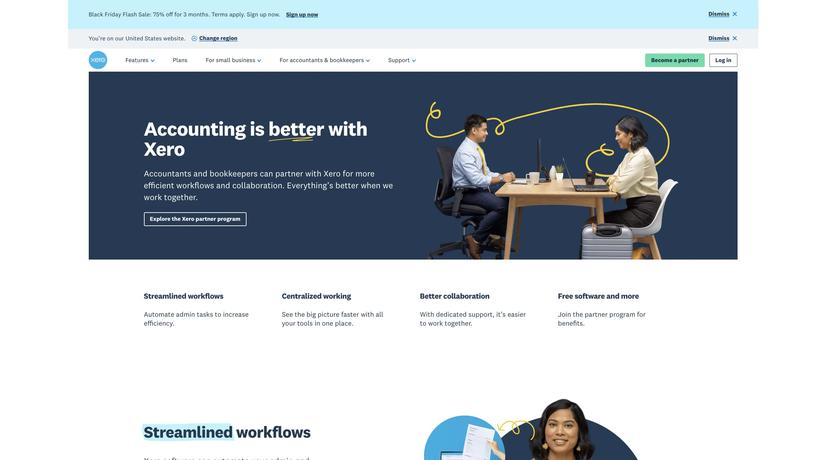 Task type: vqa. For each thing, say whether or not it's contained in the screenshot.
business
yes



Task type: locate. For each thing, give the bounding box(es) containing it.
1 vertical spatial better
[[335, 180, 359, 191]]

0 vertical spatial better
[[268, 117, 324, 141]]

bookkeepers inside accountants and bookkeepers can partner with xero for more efficient workflows and collaboration. everything's better when we work together.
[[210, 168, 258, 179]]

0 horizontal spatial better
[[268, 117, 324, 141]]

more
[[355, 168, 375, 179], [621, 291, 639, 301]]

1 horizontal spatial better
[[335, 180, 359, 191]]

with inside accountants and bookkeepers can partner with xero for more efficient workflows and collaboration. everything's better when we work together.
[[305, 168, 321, 179]]

1 horizontal spatial to
[[420, 319, 426, 328]]

dismiss button
[[709, 10, 737, 19], [709, 34, 737, 43]]

1 horizontal spatial together.
[[445, 319, 472, 328]]

with
[[328, 117, 367, 141], [305, 168, 321, 179], [361, 310, 374, 319]]

bookkeepers
[[330, 56, 364, 64], [210, 168, 258, 179]]

streamlined workflows
[[144, 291, 223, 301]]

for inside "dropdown button"
[[280, 56, 288, 64]]

together. inside accountants and bookkeepers can partner with xero for more efficient workflows and collaboration. everything's better when we work together.
[[164, 192, 198, 202]]

sign right now.
[[286, 11, 298, 18]]

up left now.
[[260, 10, 267, 18]]

1 horizontal spatial bookkeepers
[[330, 56, 364, 64]]

1 vertical spatial xero
[[324, 168, 341, 179]]

apply.
[[229, 10, 245, 18]]

workflows
[[176, 180, 214, 191], [188, 291, 223, 301], [233, 422, 311, 442]]

the inside explore the xero partner program link
[[172, 215, 181, 223]]

the inside join the partner program for benefits.
[[573, 310, 583, 319]]

0 vertical spatial more
[[355, 168, 375, 179]]

xero homepage image
[[89, 51, 107, 69]]

0 horizontal spatial up
[[260, 10, 267, 18]]

0 vertical spatial xero
[[144, 136, 185, 161]]

sign right apply.
[[247, 10, 258, 18]]

you're
[[89, 34, 105, 42]]

can
[[260, 168, 273, 179]]

0 vertical spatial dismiss
[[709, 10, 729, 17]]

dedicated
[[436, 310, 467, 319]]

log in link
[[709, 53, 737, 67]]

75%
[[153, 10, 164, 18]]

black friday flash sale: 75% off for 3 months. terms apply. sign up now.
[[89, 10, 280, 18]]

0 horizontal spatial work
[[144, 192, 162, 202]]

for small business
[[206, 56, 255, 64]]

xero right explore
[[182, 215, 194, 223]]

2 horizontal spatial and
[[606, 291, 619, 301]]

for inside join the partner program for benefits.
[[637, 310, 646, 319]]

2 vertical spatial workflows
[[233, 422, 311, 442]]

1 dismiss button from the top
[[709, 10, 737, 19]]

free software and more
[[558, 291, 639, 301]]

for
[[206, 56, 214, 64], [280, 56, 288, 64]]

0 vertical spatial dismiss button
[[709, 10, 737, 19]]

together.
[[164, 192, 198, 202], [445, 319, 472, 328]]

small
[[216, 56, 230, 64]]

we
[[383, 180, 393, 191]]

0 horizontal spatial more
[[355, 168, 375, 179]]

2 horizontal spatial the
[[573, 310, 583, 319]]

for small business button
[[197, 49, 270, 72]]

for for for accountants & bookkeepers
[[280, 56, 288, 64]]

months.
[[188, 10, 210, 18]]

for accountants & bookkeepers
[[280, 56, 364, 64]]

on
[[107, 34, 114, 42]]

1 vertical spatial and
[[216, 180, 230, 191]]

with inside "see the big picture faster with all your tools in one place."
[[361, 310, 374, 319]]

1 for from the left
[[206, 56, 214, 64]]

change region button
[[191, 34, 238, 43]]

to right tasks
[[215, 310, 221, 319]]

xero
[[144, 136, 185, 161], [324, 168, 341, 179], [182, 215, 194, 223]]

xero up the everything's
[[324, 168, 341, 179]]

in
[[726, 56, 731, 64], [315, 319, 320, 328]]

0 vertical spatial program
[[217, 215, 240, 223]]

1 vertical spatial together.
[[445, 319, 472, 328]]

1 horizontal spatial work
[[428, 319, 443, 328]]

centralized working
[[282, 291, 351, 301]]

2 streamlined from the top
[[144, 422, 233, 442]]

states
[[145, 34, 162, 42]]

for left accountants on the top
[[280, 56, 288, 64]]

1 vertical spatial work
[[428, 319, 443, 328]]

0 vertical spatial for
[[174, 10, 182, 18]]

easier
[[507, 310, 526, 319]]

1 horizontal spatial in
[[726, 56, 731, 64]]

2 for from the left
[[280, 56, 288, 64]]

work
[[144, 192, 162, 202], [428, 319, 443, 328]]

the up benefits.
[[573, 310, 583, 319]]

1 vertical spatial in
[[315, 319, 320, 328]]

for inside dropdown button
[[206, 56, 214, 64]]

better inside accountants and bookkeepers can partner with xero for more efficient workflows and collaboration. everything's better when we work together.
[[335, 180, 359, 191]]

the right explore
[[172, 215, 181, 223]]

with
[[420, 310, 434, 319]]

0 horizontal spatial for
[[206, 56, 214, 64]]

a
[[674, 56, 677, 64]]

features
[[125, 56, 148, 64]]

accounting is better with xero image
[[420, 95, 682, 260]]

0 horizontal spatial program
[[217, 215, 240, 223]]

0 horizontal spatial together.
[[164, 192, 198, 202]]

admin
[[176, 310, 195, 319]]

change region
[[199, 35, 238, 42]]

streamlined
[[144, 291, 186, 301], [144, 422, 233, 442]]

2 vertical spatial with
[[361, 310, 374, 319]]

1 vertical spatial dismiss button
[[709, 34, 737, 43]]

1 vertical spatial dismiss
[[709, 35, 729, 42]]

accountants and bookkeepers can partner with xero for more efficient workflows and collaboration. everything's better when we work together.
[[144, 168, 393, 202]]

2 horizontal spatial for
[[637, 310, 646, 319]]

0 vertical spatial together.
[[164, 192, 198, 202]]

dismiss for you're on our united states website.
[[709, 35, 729, 42]]

explore the xero partner program
[[150, 215, 240, 223]]

efficiency.
[[144, 319, 174, 328]]

1 horizontal spatial the
[[295, 310, 305, 319]]

automate
[[144, 310, 174, 319]]

centralized
[[282, 291, 322, 301]]

xero up 'accountants'
[[144, 136, 185, 161]]

1 vertical spatial with
[[305, 168, 321, 179]]

bookkeepers right &
[[330, 56, 364, 64]]

the up tools
[[295, 310, 305, 319]]

in right the log
[[726, 56, 731, 64]]

features button
[[116, 49, 164, 72]]

1 dismiss from the top
[[709, 10, 729, 17]]

join
[[558, 310, 571, 319]]

0 vertical spatial work
[[144, 192, 162, 202]]

0 vertical spatial with
[[328, 117, 367, 141]]

with xero
[[144, 117, 367, 161]]

accountants
[[144, 168, 191, 179]]

together. down efficient
[[164, 192, 198, 202]]

business
[[232, 56, 255, 64]]

1 streamlined from the top
[[144, 291, 186, 301]]

2 dismiss button from the top
[[709, 34, 737, 43]]

our
[[115, 34, 124, 42]]

with for more
[[305, 168, 321, 179]]

in inside "see the big picture faster with all your tools in one place."
[[315, 319, 320, 328]]

sign
[[247, 10, 258, 18], [286, 11, 298, 18]]

1 horizontal spatial and
[[216, 180, 230, 191]]

program
[[217, 215, 240, 223], [609, 310, 635, 319]]

1 horizontal spatial for
[[343, 168, 353, 179]]

together. down dedicated
[[445, 319, 472, 328]]

1 vertical spatial for
[[343, 168, 353, 179]]

working
[[323, 291, 351, 301]]

together. inside with dedicated support, it's easier to work together.
[[445, 319, 472, 328]]

0 vertical spatial and
[[193, 168, 207, 179]]

work down with
[[428, 319, 443, 328]]

to inside automate admin tasks to increase efficiency.
[[215, 310, 221, 319]]

dismiss button for you're on our united states website.
[[709, 34, 737, 43]]

for accountants & bookkeepers button
[[270, 49, 379, 72]]

3
[[183, 10, 187, 18]]

1 vertical spatial program
[[609, 310, 635, 319]]

0 horizontal spatial to
[[215, 310, 221, 319]]

when
[[361, 180, 381, 191]]

0 horizontal spatial in
[[315, 319, 320, 328]]

1 horizontal spatial program
[[609, 310, 635, 319]]

0 horizontal spatial the
[[172, 215, 181, 223]]

up left now at the top left of the page
[[299, 11, 306, 18]]

the for centralized
[[295, 310, 305, 319]]

partner inside join the partner program for benefits.
[[585, 310, 608, 319]]

better
[[420, 291, 442, 301]]

work down efficient
[[144, 192, 162, 202]]

1 vertical spatial streamlined
[[144, 422, 233, 442]]

0 vertical spatial workflows
[[176, 180, 214, 191]]

0 vertical spatial bookkeepers
[[330, 56, 364, 64]]

everything's
[[287, 180, 333, 191]]

workflows inside accountants and bookkeepers can partner with xero for more efficient workflows and collaboration. everything's better when we work together.
[[176, 180, 214, 191]]

one
[[322, 319, 333, 328]]

1 vertical spatial to
[[420, 319, 426, 328]]

benefits.
[[558, 319, 585, 328]]

2 dismiss from the top
[[709, 35, 729, 42]]

0 horizontal spatial bookkeepers
[[210, 168, 258, 179]]

the
[[172, 215, 181, 223], [295, 310, 305, 319], [573, 310, 583, 319]]

0 vertical spatial streamlined
[[144, 291, 186, 301]]

the inside "see the big picture faster with all your tools in one place."
[[295, 310, 305, 319]]

0 vertical spatial to
[[215, 310, 221, 319]]

for left the small
[[206, 56, 214, 64]]

bookkeepers up the collaboration.
[[210, 168, 258, 179]]

2 vertical spatial for
[[637, 310, 646, 319]]

1 horizontal spatial more
[[621, 291, 639, 301]]

big
[[307, 310, 316, 319]]

0 horizontal spatial and
[[193, 168, 207, 179]]

to down with
[[420, 319, 426, 328]]

1 vertical spatial bookkeepers
[[210, 168, 258, 179]]

&
[[324, 56, 328, 64]]

website.
[[163, 34, 185, 42]]

in left one
[[315, 319, 320, 328]]

support
[[388, 56, 410, 64]]

for
[[174, 10, 182, 18], [343, 168, 353, 179], [637, 310, 646, 319]]

automate admin tasks to increase efficiency.
[[144, 310, 249, 328]]

is
[[250, 117, 264, 141]]

1 horizontal spatial for
[[280, 56, 288, 64]]



Task type: describe. For each thing, give the bounding box(es) containing it.
tools
[[297, 319, 313, 328]]

support button
[[379, 49, 425, 72]]

united
[[125, 34, 143, 42]]

free
[[558, 291, 573, 301]]

plans
[[173, 56, 187, 64]]

support,
[[468, 310, 495, 319]]

black
[[89, 10, 103, 18]]

accounting
[[144, 117, 246, 141]]

1 vertical spatial workflows
[[188, 291, 223, 301]]

become a partner
[[651, 56, 699, 64]]

work inside accountants and bookkeepers can partner with xero for more efficient workflows and collaboration. everything's better when we work together.
[[144, 192, 162, 202]]

with dedicated support, it's easier to work together.
[[420, 310, 526, 328]]

join the partner program for benefits.
[[558, 310, 646, 328]]

sign up now link
[[286, 11, 318, 20]]

with inside with xero
[[328, 117, 367, 141]]

tasks
[[197, 310, 213, 319]]

1 vertical spatial more
[[621, 291, 639, 301]]

work inside with dedicated support, it's easier to work together.
[[428, 319, 443, 328]]

region
[[220, 35, 238, 42]]

now
[[307, 11, 318, 18]]

the for free
[[573, 310, 583, 319]]

explore the xero partner program link
[[144, 212, 246, 226]]

sale:
[[138, 10, 151, 18]]

xero inside accountants and bookkeepers can partner with xero for more efficient workflows and collaboration. everything's better when we work together.
[[324, 168, 341, 179]]

collaboration.
[[232, 180, 285, 191]]

accountants
[[290, 56, 323, 64]]

1 horizontal spatial sign
[[286, 11, 298, 18]]

terms
[[211, 10, 228, 18]]

see the big picture faster with all your tools in one place.
[[282, 310, 383, 328]]

program inside join the partner program for benefits.
[[609, 310, 635, 319]]

all
[[376, 310, 383, 319]]

sign up now
[[286, 11, 318, 18]]

streamlined for streamlined workflows
[[144, 291, 186, 301]]

picture
[[318, 310, 339, 319]]

software
[[575, 291, 605, 301]]

log in
[[715, 56, 731, 64]]

streamlined workflows image
[[420, 388, 682, 460]]

0 horizontal spatial for
[[174, 10, 182, 18]]

2 vertical spatial xero
[[182, 215, 194, 223]]

accounting is
[[144, 117, 268, 141]]

you're on our united states website.
[[89, 34, 185, 42]]

more inside accountants and bookkeepers can partner with xero for more efficient workflows and collaboration. everything's better when we work together.
[[355, 168, 375, 179]]

to inside with dedicated support, it's easier to work together.
[[420, 319, 426, 328]]

log
[[715, 56, 725, 64]]

increase
[[223, 310, 249, 319]]

for for for small business
[[206, 56, 214, 64]]

bookkeepers inside "dropdown button"
[[330, 56, 364, 64]]

flash
[[123, 10, 137, 18]]

faster
[[341, 310, 359, 319]]

collaboration
[[443, 291, 490, 301]]

for inside accountants and bookkeepers can partner with xero for more efficient workflows and collaboration. everything's better when we work together.
[[343, 168, 353, 179]]

efficient
[[144, 180, 174, 191]]

better collaboration
[[420, 291, 490, 301]]

change
[[199, 35, 219, 42]]

0 horizontal spatial sign
[[247, 10, 258, 18]]

2 vertical spatial and
[[606, 291, 619, 301]]

dismiss button for black friday flash sale: 75% off for 3 months. terms apply. sign up now.
[[709, 10, 737, 19]]

streamlined for streamlined
[[144, 422, 233, 442]]

become a partner link
[[645, 53, 705, 67]]

0 vertical spatial in
[[726, 56, 731, 64]]

now.
[[268, 10, 280, 18]]

see
[[282, 310, 293, 319]]

your
[[282, 319, 296, 328]]

partner inside accountants and bookkeepers can partner with xero for more efficient workflows and collaboration. everything's better when we work together.
[[275, 168, 303, 179]]

explore
[[150, 215, 170, 223]]

friday
[[105, 10, 121, 18]]

off
[[166, 10, 173, 18]]

1 horizontal spatial up
[[299, 11, 306, 18]]

become
[[651, 56, 672, 64]]

xero inside with xero
[[144, 136, 185, 161]]

plans link
[[164, 49, 197, 72]]

dismiss for black friday flash sale: 75% off for 3 months. terms apply. sign up now.
[[709, 10, 729, 17]]

place.
[[335, 319, 354, 328]]

it's
[[496, 310, 506, 319]]

with for tools
[[361, 310, 374, 319]]



